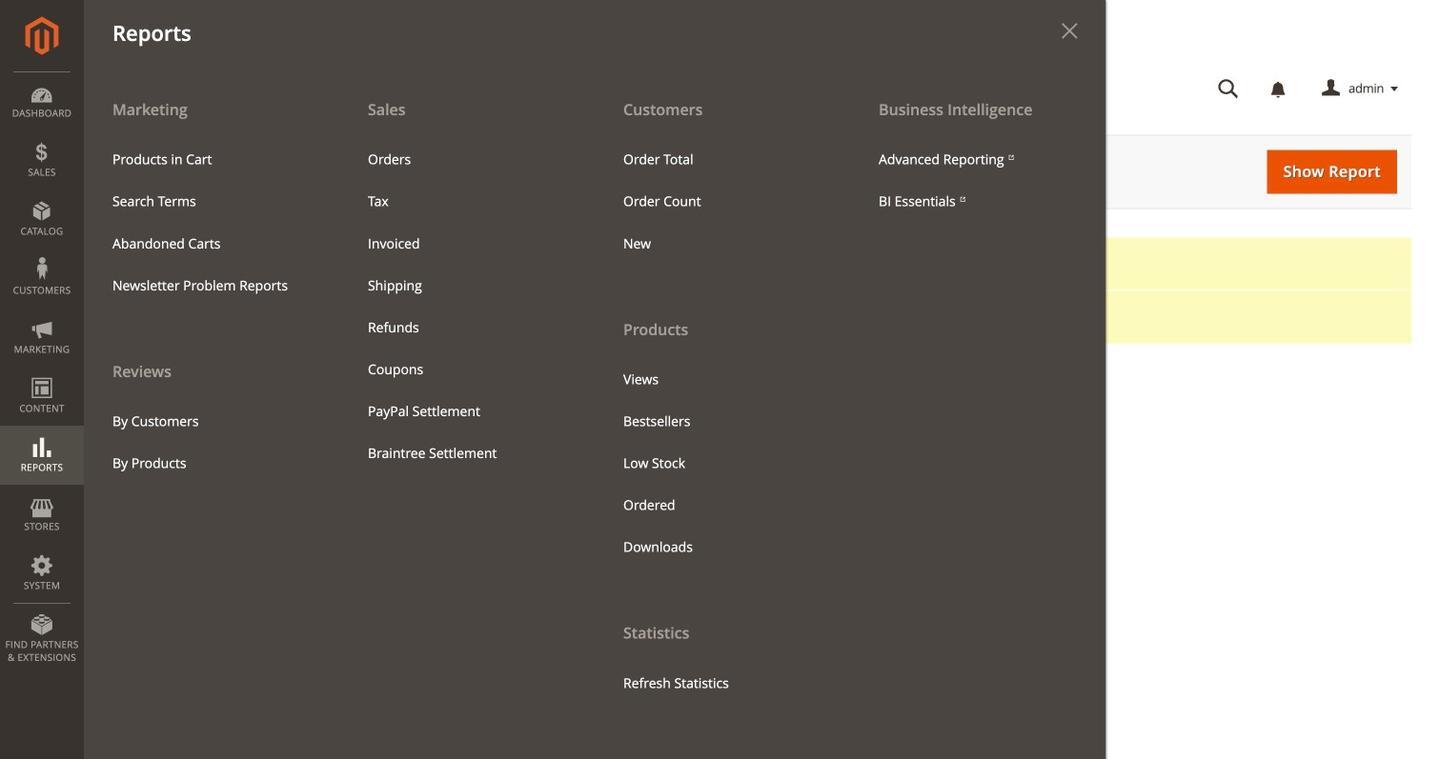 Task type: locate. For each thing, give the bounding box(es) containing it.
menu bar
[[0, 0, 1106, 760]]

None text field
[[445, 595, 588, 626]]

None text field
[[445, 535, 588, 566]]

menu
[[84, 88, 1106, 760], [84, 88, 339, 485], [595, 88, 850, 705], [98, 139, 325, 307], [354, 139, 581, 475], [609, 139, 836, 265], [865, 139, 1092, 223], [609, 359, 836, 569], [98, 401, 325, 485]]



Task type: describe. For each thing, give the bounding box(es) containing it.
magento admin panel image
[[25, 16, 59, 55]]



